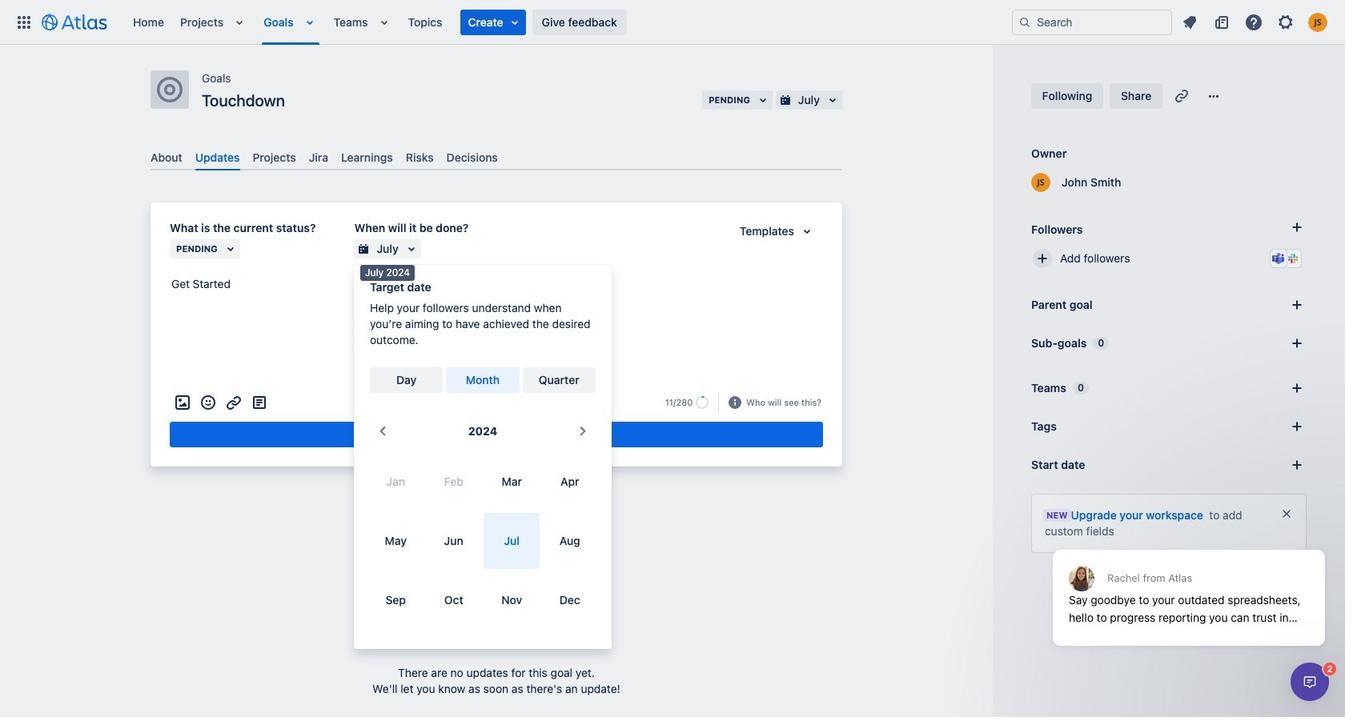 Task type: locate. For each thing, give the bounding box(es) containing it.
msteams logo showing  channels are connected to this goal image
[[1273, 252, 1286, 265]]

add a follower image
[[1288, 218, 1307, 237]]

list
[[125, 0, 1012, 44], [1176, 9, 1336, 35]]

slack logo showing nan channels are connected to this goal image
[[1287, 252, 1300, 265]]

None search field
[[1012, 9, 1173, 35]]

add files, videos, or images image
[[173, 393, 192, 413]]

see next year image
[[574, 422, 593, 441]]

Search field
[[1012, 9, 1173, 35]]

insert link image
[[224, 393, 244, 413]]

tab list
[[144, 144, 849, 171]]

add follower image
[[1033, 249, 1053, 268]]

tooltip
[[360, 265, 415, 281]]

dialog
[[1045, 511, 1334, 658], [1291, 663, 1330, 702]]

0 horizontal spatial list
[[125, 0, 1012, 44]]

list item
[[230, 0, 253, 44], [300, 0, 323, 44], [375, 0, 397, 44], [460, 9, 526, 35]]

help image
[[1245, 12, 1264, 32]]

banner
[[0, 0, 1346, 45]]



Task type: vqa. For each thing, say whether or not it's contained in the screenshot.
the bottom members
no



Task type: describe. For each thing, give the bounding box(es) containing it.
search image
[[1019, 16, 1032, 28]]

1 vertical spatial dialog
[[1291, 663, 1330, 702]]

goal icon image
[[157, 77, 183, 103]]

close banner image
[[1281, 508, 1294, 521]]

0 vertical spatial dialog
[[1045, 511, 1334, 658]]

insert emoji image
[[199, 393, 218, 413]]

see previous year image
[[373, 422, 393, 441]]

1 horizontal spatial list
[[1176, 9, 1336, 35]]

list item inside list
[[460, 9, 526, 35]]

top element
[[10, 0, 1012, 44]]

Main content area, start typing to enter text. text field
[[170, 275, 823, 300]]



